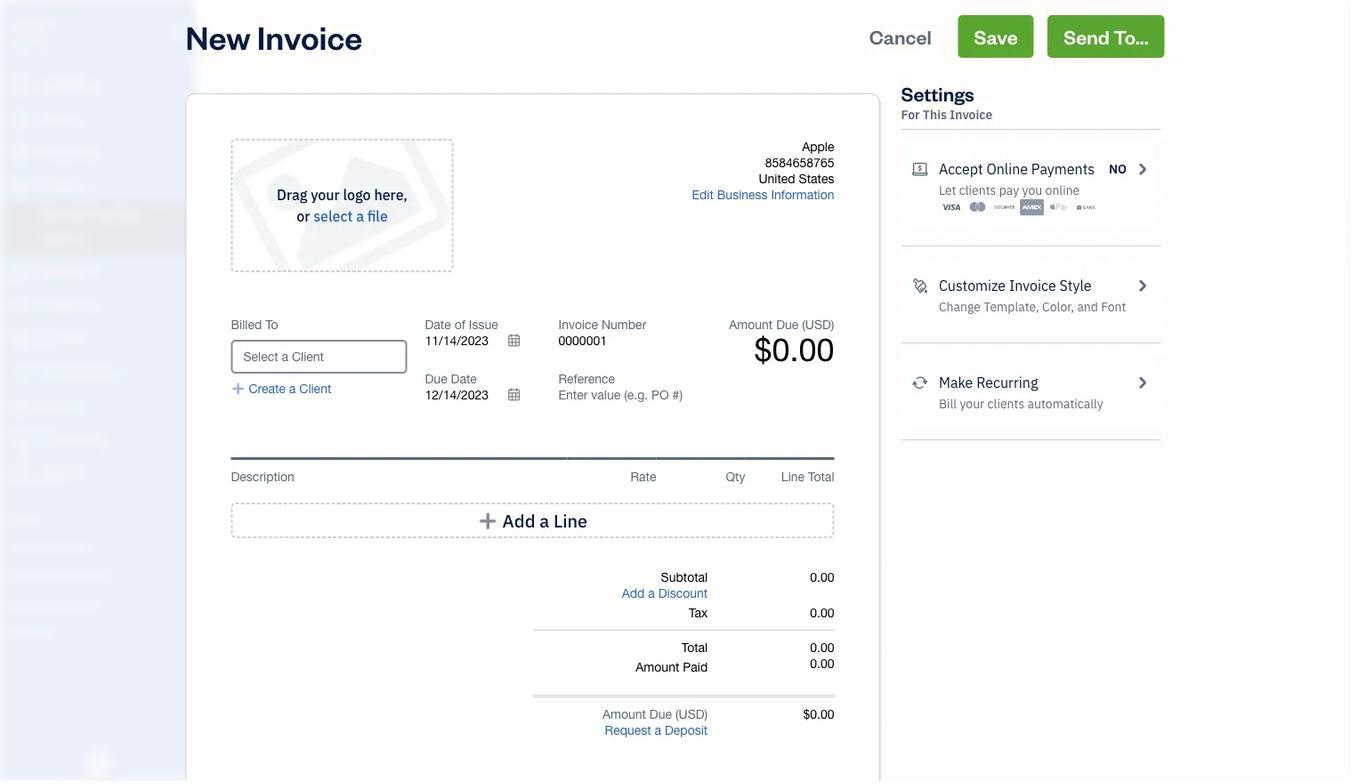 Task type: locate. For each thing, give the bounding box(es) containing it.
expense image
[[12, 296, 33, 314]]

due date 12/14/2023
[[425, 372, 489, 402]]

chevronright image for make recurring
[[1134, 372, 1151, 393]]

your for drag
[[311, 186, 340, 204]]

your for bill
[[960, 396, 985, 412]]

usd inside amount due ( usd ) request a deposit
[[679, 707, 705, 722]]

2 vertical spatial due
[[650, 707, 672, 722]]

a inside button
[[289, 381, 296, 396]]

create a client
[[249, 381, 331, 396]]

add left discount
[[622, 586, 645, 601]]

visa image
[[939, 199, 963, 216]]

invoice image
[[12, 179, 33, 197]]

2 chevronright image from the top
[[1134, 372, 1151, 393]]

( inside amount due ( usd ) request a deposit
[[676, 707, 679, 722]]

a inside button
[[540, 509, 549, 532]]

estimate image
[[12, 145, 33, 163]]

add
[[503, 509, 535, 532], [622, 586, 645, 601]]

0 vertical spatial amount
[[729, 317, 773, 332]]

cancel button
[[854, 15, 948, 58]]

Reference Number text field
[[559, 388, 684, 403]]

0 horizontal spatial your
[[311, 186, 340, 204]]

0 horizontal spatial due
[[425, 372, 447, 386]]

a right plus image
[[540, 509, 549, 532]]

dashboard image
[[12, 77, 33, 95]]

invoice
[[257, 15, 363, 57], [950, 106, 993, 123], [1009, 276, 1056, 295], [559, 317, 598, 332]]

settings image
[[13, 625, 191, 639]]

1 vertical spatial due
[[425, 372, 447, 386]]

( for $0.00
[[802, 317, 806, 332]]

apple for apple owner
[[14, 16, 53, 34]]

1 horizontal spatial due
[[650, 707, 672, 722]]

due
[[776, 317, 799, 332], [425, 372, 447, 386], [650, 707, 672, 722]]

0 vertical spatial total
[[808, 470, 835, 484]]

) for request
[[705, 707, 708, 722]]

file
[[367, 207, 388, 226]]

0 horizontal spatial add
[[503, 509, 535, 532]]

amount due ( usd ) $0.00
[[729, 317, 835, 368]]

your
[[311, 186, 340, 204], [960, 396, 985, 412]]

rate
[[631, 470, 657, 484]]

2 horizontal spatial due
[[776, 317, 799, 332]]

line
[[782, 470, 805, 484], [554, 509, 588, 532]]

apple for apple 8584658765 united states edit business information
[[802, 139, 835, 154]]

refresh image
[[912, 372, 928, 393]]

make recurring
[[939, 373, 1038, 392]]

2 0.00 from the top
[[810, 606, 835, 621]]

1 vertical spatial apple
[[802, 139, 835, 154]]

clients down recurring
[[988, 396, 1025, 412]]

apple 8584658765 united states edit business information
[[692, 139, 835, 202]]

due inside amount due ( usd ) $0.00
[[776, 317, 799, 332]]

select
[[313, 207, 353, 226]]

payment image
[[12, 263, 33, 280]]

your right bill
[[960, 396, 985, 412]]

0 horizontal spatial (
[[676, 707, 679, 722]]

request
[[605, 723, 651, 738]]

amount inside amount due ( usd ) request a deposit
[[603, 707, 646, 722]]

1 horizontal spatial add
[[622, 586, 645, 601]]

clients down accept
[[959, 182, 997, 199]]

0 horizontal spatial apple
[[14, 16, 53, 34]]

paid
[[683, 660, 708, 675]]

(
[[802, 317, 806, 332], [676, 707, 679, 722]]

edit business information button
[[692, 187, 835, 203]]

1 horizontal spatial your
[[960, 396, 985, 412]]

let clients pay you online
[[939, 182, 1080, 199]]

date left of
[[425, 317, 451, 332]]

0 vertical spatial clients
[[959, 182, 997, 199]]

to...
[[1114, 24, 1149, 49]]

usd inside amount due ( usd ) $0.00
[[806, 317, 831, 332]]

new
[[186, 15, 251, 57]]

0 horizontal spatial usd
[[679, 707, 705, 722]]

0 horizontal spatial line
[[554, 509, 588, 532]]

your inside drag your logo here , or select a file
[[311, 186, 340, 204]]

number
[[602, 317, 647, 332]]

1 vertical spatial date
[[451, 372, 477, 386]]

0 vertical spatial apple
[[14, 16, 53, 34]]

drag your logo here , or select a file
[[277, 186, 408, 226]]

due inside amount due ( usd ) request a deposit
[[650, 707, 672, 722]]

chevronright image for no
[[1134, 158, 1151, 180]]

a left discount
[[648, 586, 655, 601]]

0 vertical spatial add
[[503, 509, 535, 532]]

drag
[[277, 186, 308, 204]]

apple inside the apple 8584658765 united states edit business information
[[802, 139, 835, 154]]

online
[[987, 160, 1028, 178]]

settings
[[901, 81, 975, 106]]

total up paid
[[682, 641, 708, 655]]

1 vertical spatial line
[[554, 509, 588, 532]]

0 vertical spatial due
[[776, 317, 799, 332]]

accept
[[939, 160, 983, 178]]

due for request
[[650, 707, 672, 722]]

reference
[[559, 372, 615, 386]]

2 vertical spatial amount
[[603, 707, 646, 722]]

send
[[1064, 24, 1110, 49]]

0 vertical spatial )
[[831, 317, 835, 332]]

3 0.00 from the top
[[810, 641, 835, 655]]

amount
[[729, 317, 773, 332], [636, 660, 680, 675], [603, 707, 646, 722]]

1 horizontal spatial )
[[831, 317, 835, 332]]

add a discount button
[[622, 586, 708, 602]]

apple
[[14, 16, 53, 34], [802, 139, 835, 154]]

) for $0.00
[[831, 317, 835, 332]]

freshbooks image
[[84, 753, 112, 775]]

description
[[231, 470, 294, 484]]

cancel
[[870, 24, 932, 49]]

line right qty in the bottom right of the page
[[782, 470, 805, 484]]

plus image
[[478, 512, 498, 530]]

0 vertical spatial chevronright image
[[1134, 158, 1151, 180]]

customize invoice style
[[939, 276, 1092, 295]]

0 vertical spatial $0.00
[[754, 330, 835, 368]]

)
[[831, 317, 835, 332], [705, 707, 708, 722]]

1 vertical spatial (
[[676, 707, 679, 722]]

,
[[403, 186, 408, 204]]

1 vertical spatial add
[[622, 586, 645, 601]]

amount for request
[[603, 707, 646, 722]]

1 vertical spatial clients
[[988, 396, 1025, 412]]

issue
[[469, 317, 498, 332]]

clients
[[959, 182, 997, 199], [988, 396, 1025, 412]]

subtotal add a discount tax
[[622, 570, 708, 621]]

items and services image
[[13, 568, 191, 582]]

you
[[1022, 182, 1043, 199]]

date inside due date 12/14/2023
[[451, 372, 477, 386]]

billed
[[231, 317, 262, 332]]

states
[[799, 171, 835, 186]]

1 horizontal spatial total
[[808, 470, 835, 484]]

a left file
[[356, 207, 364, 226]]

$0.00
[[754, 330, 835, 368], [803, 707, 835, 722]]

apple inside main element
[[14, 16, 53, 34]]

0 vertical spatial line
[[782, 470, 805, 484]]

a left deposit
[[655, 723, 662, 738]]

total amount paid
[[636, 641, 708, 675]]

timer image
[[12, 364, 33, 382]]

online
[[1046, 182, 1080, 199]]

usd
[[806, 317, 831, 332], [679, 707, 705, 722]]

apple up 8584658765
[[802, 139, 835, 154]]

create
[[249, 381, 286, 396]]

settings for this invoice
[[901, 81, 993, 123]]

a inside amount due ( usd ) request a deposit
[[655, 723, 662, 738]]

date
[[425, 317, 451, 332], [451, 372, 477, 386]]

a
[[356, 207, 364, 226], [289, 381, 296, 396], [540, 509, 549, 532], [648, 586, 655, 601], [655, 723, 662, 738]]

1 horizontal spatial usd
[[806, 317, 831, 332]]

a left client
[[289, 381, 296, 396]]

line right plus image
[[554, 509, 588, 532]]

1 vertical spatial $0.00
[[803, 707, 835, 722]]

1 vertical spatial your
[[960, 396, 985, 412]]

amount inside amount due ( usd ) $0.00
[[729, 317, 773, 332]]

add right plus image
[[503, 509, 535, 532]]

1 horizontal spatial (
[[802, 317, 806, 332]]

total
[[808, 470, 835, 484], [682, 641, 708, 655]]

add inside add a line button
[[503, 509, 535, 532]]

your up select
[[311, 186, 340, 204]]

total inside total amount paid
[[682, 641, 708, 655]]

edit
[[692, 187, 714, 202]]

1 vertical spatial chevronright image
[[1134, 372, 1151, 393]]

1 vertical spatial amount
[[636, 660, 680, 675]]

bank image
[[1074, 199, 1098, 216]]

paintbrush image
[[912, 275, 928, 296]]

usd for $0.00
[[806, 317, 831, 332]]

team members image
[[13, 539, 191, 554]]

accept online payments
[[939, 160, 1095, 178]]

american express image
[[1020, 199, 1044, 216]]

0 vertical spatial your
[[311, 186, 340, 204]]

for
[[901, 106, 920, 123]]

0 vertical spatial usd
[[806, 317, 831, 332]]

usd for request
[[679, 707, 705, 722]]

) inside amount due ( usd ) $0.00
[[831, 317, 835, 332]]

1 vertical spatial )
[[705, 707, 708, 722]]

1 vertical spatial total
[[682, 641, 708, 655]]

12/14/2023 button
[[425, 387, 532, 403]]

add inside subtotal add a discount tax
[[622, 586, 645, 601]]

1 chevronright image from the top
[[1134, 158, 1151, 180]]

0 horizontal spatial )
[[705, 707, 708, 722]]

subtotal
[[661, 570, 708, 585]]

1 vertical spatial usd
[[679, 707, 705, 722]]

date up 12/14/2023
[[451, 372, 477, 386]]

apple up owner at the top left of page
[[14, 16, 53, 34]]

) inside amount due ( usd ) request a deposit
[[705, 707, 708, 722]]

chevronright image
[[1134, 158, 1151, 180], [1134, 372, 1151, 393]]

onlinesales image
[[912, 158, 928, 180]]

0 vertical spatial (
[[802, 317, 806, 332]]

0 horizontal spatial total
[[682, 641, 708, 655]]

Client text field
[[233, 342, 406, 372]]

add a line button
[[231, 503, 835, 539]]

0.00 0.00
[[810, 641, 835, 671]]

to
[[265, 317, 278, 332]]

total right qty in the bottom right of the page
[[808, 470, 835, 484]]

1 horizontal spatial apple
[[802, 139, 835, 154]]

$0.00 inside amount due ( usd ) $0.00
[[754, 330, 835, 368]]

bill
[[939, 396, 957, 412]]

new invoice
[[186, 15, 363, 57]]

change
[[939, 299, 981, 315]]

( inside amount due ( usd ) $0.00
[[802, 317, 806, 332]]

billed to
[[231, 317, 278, 332]]



Task type: vqa. For each thing, say whether or not it's contained in the screenshot.
Amount Due (USD)
no



Task type: describe. For each thing, give the bounding box(es) containing it.
main element
[[0, 0, 240, 782]]

due inside due date 12/14/2023
[[425, 372, 447, 386]]

owner
[[14, 36, 47, 50]]

of
[[455, 317, 465, 332]]

color,
[[1043, 299, 1075, 315]]

no
[[1109, 161, 1127, 177]]

qty
[[726, 470, 746, 484]]

business
[[717, 187, 768, 202]]

send to...
[[1064, 24, 1149, 49]]

here
[[374, 186, 403, 204]]

money image
[[12, 398, 33, 416]]

and
[[1078, 299, 1098, 315]]

font
[[1101, 299, 1127, 315]]

logo
[[343, 186, 371, 204]]

12/14/2023
[[425, 388, 489, 402]]

1 0.00 from the top
[[810, 570, 835, 585]]

let
[[939, 182, 956, 199]]

save
[[974, 24, 1018, 49]]

chart image
[[12, 432, 33, 450]]

plus image
[[231, 381, 245, 397]]

amount for $0.00
[[729, 317, 773, 332]]

date of issue
[[425, 317, 498, 332]]

discount
[[659, 586, 708, 601]]

0 vertical spatial date
[[425, 317, 451, 332]]

mastercard image
[[966, 199, 990, 216]]

a inside subtotal add a discount tax
[[648, 586, 655, 601]]

due for $0.00
[[776, 317, 799, 332]]

amount inside total amount paid
[[636, 660, 680, 675]]

style
[[1060, 276, 1092, 295]]

pay
[[999, 182, 1020, 199]]

line total
[[782, 470, 835, 484]]

line inside button
[[554, 509, 588, 532]]

template,
[[984, 299, 1040, 315]]

chevronright image
[[1134, 275, 1151, 296]]

apps image
[[13, 511, 191, 525]]

united
[[759, 171, 796, 186]]

deposit
[[665, 723, 708, 738]]

send to... button
[[1048, 15, 1165, 58]]

request a deposit button
[[605, 723, 708, 739]]

Enter an Invoice # text field
[[559, 333, 608, 349]]

Issue date in MM/DD/YYYY format text field
[[425, 333, 532, 349]]

add a line
[[503, 509, 588, 532]]

customize
[[939, 276, 1006, 295]]

information
[[771, 187, 835, 202]]

apple owner
[[14, 16, 53, 50]]

1 horizontal spatial line
[[782, 470, 805, 484]]

make
[[939, 373, 973, 392]]

discover image
[[993, 199, 1017, 216]]

invoice inside settings for this invoice
[[950, 106, 993, 123]]

automatically
[[1028, 396, 1104, 412]]

bank connections image
[[13, 596, 191, 611]]

8584658765
[[765, 155, 835, 170]]

recurring
[[977, 373, 1038, 392]]

project image
[[12, 330, 33, 348]]

client
[[299, 381, 331, 396]]

or
[[297, 207, 310, 226]]

apple pay image
[[1047, 199, 1071, 216]]

change template, color, and font
[[939, 299, 1127, 315]]

report image
[[12, 466, 33, 483]]

this
[[923, 106, 947, 123]]

4 0.00 from the top
[[810, 657, 835, 671]]

payments
[[1032, 160, 1095, 178]]

save button
[[958, 15, 1034, 58]]

tax
[[689, 606, 708, 621]]

amount due ( usd ) request a deposit
[[603, 707, 708, 738]]

a inside drag your logo here , or select a file
[[356, 207, 364, 226]]

bill your clients automatically
[[939, 396, 1104, 412]]

( for request
[[676, 707, 679, 722]]

create a client button
[[231, 381, 331, 397]]

client image
[[12, 111, 33, 129]]

invoice number
[[559, 317, 647, 332]]



